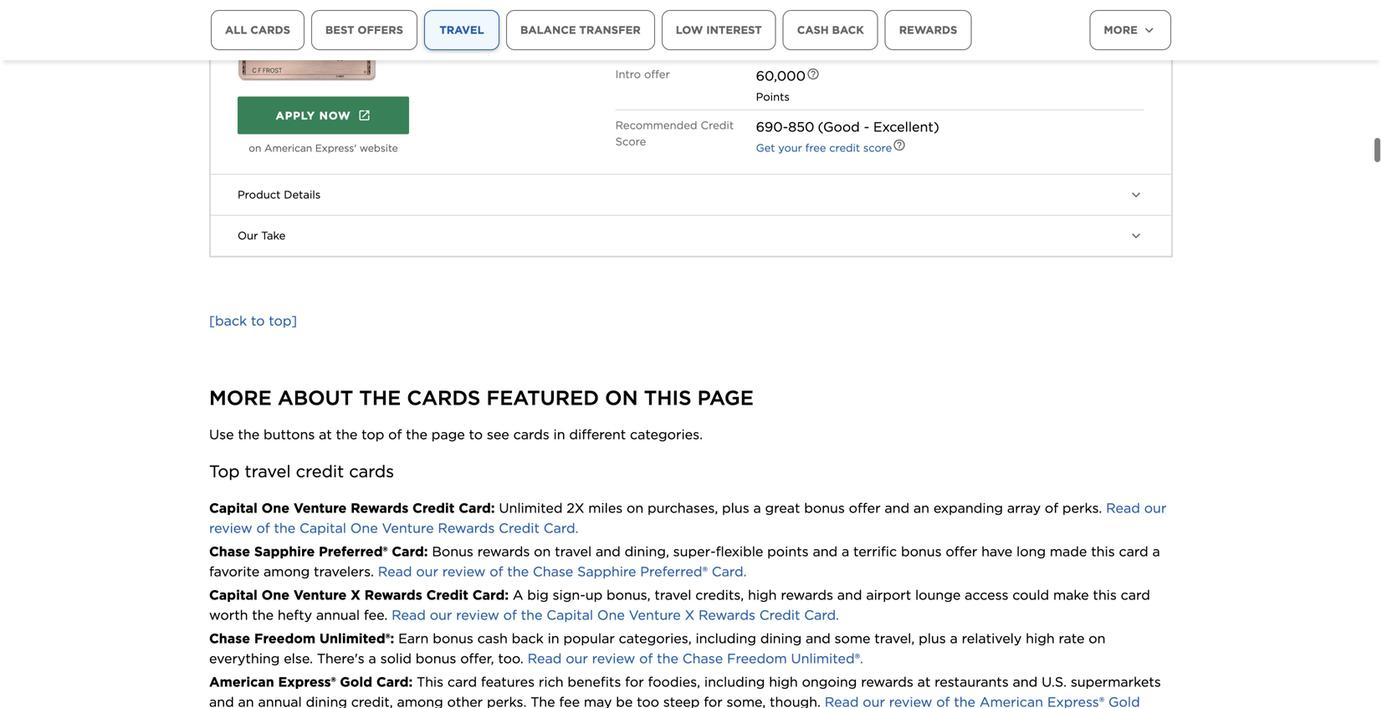 Task type: describe. For each thing, give the bounding box(es) containing it.
1 vertical spatial cards
[[513, 463, 549, 479]]

our for read our review of the chase freedom unlimited®.
[[566, 687, 588, 703]]

apply now
[[276, 145, 351, 158]]

rating
[[528, 2, 560, 15]]

$250
[[756, 22, 790, 38]]

4.6
[[483, 21, 514, 45]]

cash
[[477, 667, 508, 683]]

rewards up travelers.
[[351, 536, 409, 553]]

venture down the credit
[[294, 536, 347, 553]]

offer inside bonus rewards on travel and dining, super-flexible points and a terrific bonus offer have long made this card a favorite among travelers.
[[946, 580, 977, 596]]

one down up
[[597, 644, 625, 660]]

rewards inside 'rewards' link
[[899, 23, 957, 36]]

great
[[765, 536, 800, 553]]

to
[[469, 463, 483, 479]]

rates & fees link
[[464, 58, 529, 70]]

rewards inside bonus rewards on travel and dining, super-flexible points and a terrific bonus offer have long made this card a favorite among travelers.
[[477, 580, 530, 596]]

of for bonus rewards on travel and dining, super-flexible points and a terrific bonus offer have long made this card a favorite among travelers.
[[490, 600, 503, 616]]

long
[[1017, 580, 1046, 596]]

1 vertical spatial card:
[[392, 580, 428, 596]]

points for 60,000
[[756, 126, 790, 139]]

on left american
[[249, 178, 261, 190]]

best offers
[[325, 23, 403, 36]]

could
[[1013, 623, 1049, 640]]

top
[[362, 463, 384, 479]]

card inside bonus rewards on travel and dining, super-flexible points and a terrific bonus offer have long made this card a favorite among travelers.
[[1119, 580, 1148, 596]]

read for read our review of the capital one venture rewards credit card.
[[1106, 536, 1140, 553]]

the down categories,
[[657, 687, 678, 703]]

top travel credit cards
[[209, 498, 394, 518]]

4x
[[774, 53, 790, 69]]

best
[[325, 23, 354, 36]]

credit
[[296, 498, 344, 518]]

the inside a big sign-up bonus, travel credits, high rewards and airport lounge access could make this card worth the hefty annual fee.
[[252, 644, 274, 660]]

rewards inside the 'read our review of the capital one venture rewards credit card.'
[[438, 557, 495, 573]]

favorite
[[209, 600, 260, 616]]

up
[[585, 623, 603, 640]]

0 horizontal spatial preferred®
[[319, 580, 388, 596]]

else.
[[284, 687, 313, 703]]

high inside a big sign-up bonus, travel credits, high rewards and airport lounge access could make this card worth the hefty annual fee.
[[748, 623, 777, 640]]

1 horizontal spatial freedom
[[727, 687, 787, 703]]

and left an
[[885, 536, 910, 553]]

0 vertical spatial sapphire
[[254, 580, 315, 596]]

about
[[278, 422, 353, 446]]

bonus,
[[607, 623, 651, 640]]

2 vertical spatial card.
[[804, 644, 839, 660]]

rates & fees
[[464, 58, 529, 70]]

chase down worth
[[209, 667, 250, 683]]

read for read our review of the chase freedom unlimited®.
[[528, 687, 562, 703]]

details
[[284, 224, 321, 237]]

chase down including
[[683, 687, 723, 703]]

on inside bonus rewards on travel and dining, super-flexible points and a terrific bonus offer have long made this card a favorite among travelers.
[[534, 580, 551, 596]]

at
[[319, 463, 332, 479]]

of for unlimited 2x miles on purchases, plus a great bonus offer and an expanding array of perks.
[[256, 557, 270, 573]]

credits,
[[695, 623, 744, 640]]

balance transfer link
[[506, 10, 655, 50]]

an
[[914, 536, 930, 553]]

1x-4x
[[756, 53, 790, 69]]

fees
[[505, 58, 529, 70]]

read for read our review of the capital one venture x rewards credit card.
[[392, 644, 426, 660]]

points for 1x-4x
[[756, 75, 790, 88]]

venture up categories,
[[629, 644, 681, 660]]

the left page
[[406, 463, 427, 479]]

dining,
[[625, 580, 669, 596]]

categories,
[[619, 667, 692, 683]]

transfer
[[579, 23, 641, 36]]

have
[[981, 580, 1013, 596]]

chase up favorite
[[209, 580, 250, 596]]

product offers quick filters tab list
[[211, 10, 1033, 97]]

venture up annual
[[294, 623, 347, 640]]

worth
[[209, 644, 248, 660]]

top
[[209, 498, 240, 518]]

now
[[319, 145, 351, 158]]

read our review of the capital one venture x rewards credit card.
[[388, 644, 839, 660]]

apply
[[276, 145, 315, 158]]

balance transfer
[[520, 23, 641, 36]]

product details button
[[211, 211, 1171, 251]]

website
[[360, 178, 398, 190]]

a
[[513, 623, 523, 640]]

buttons
[[264, 463, 315, 479]]

annual
[[316, 644, 360, 660]]

solid
[[380, 687, 412, 703]]

product details
[[238, 224, 321, 237]]

cards inside product offers quick filters tab list
[[250, 23, 290, 36]]

4.6 /5
[[483, 21, 529, 45]]

miles
[[588, 536, 623, 553]]

0 horizontal spatial plus
[[722, 536, 749, 553]]

bonus rewards on travel and dining, super-flexible points and a terrific bonus offer have long made this card a favorite among travelers.
[[209, 580, 1160, 616]]

1 horizontal spatial cards
[[349, 498, 394, 518]]

this inside a big sign-up bonus, travel credits, high rewards and airport lounge access could make this card worth the hefty annual fee.
[[1093, 623, 1117, 640]]

1 horizontal spatial card.
[[712, 600, 747, 616]]

recommended
[[616, 155, 697, 168]]

how are nerdwallet's ratings determined? image
[[564, 1, 577, 15]]

rewards rate
[[616, 53, 686, 66]]

and for points
[[813, 580, 838, 596]]

our for read our review of the capital one venture rewards credit card.
[[1144, 536, 1167, 553]]

travel inside a big sign-up bonus, travel credits, high rewards and airport lounge access could make this card worth the hefty annual fee.
[[655, 623, 691, 640]]

all cards
[[225, 23, 290, 36]]

balance
[[520, 23, 576, 36]]

this
[[644, 422, 691, 446]]

back
[[512, 667, 544, 683]]

one down top travel credit cards
[[262, 536, 290, 553]]

relatively
[[962, 667, 1022, 683]]

sign-
[[553, 623, 585, 640]]

0 vertical spatial card:
[[459, 536, 495, 553]]

travel link
[[424, 10, 499, 50]]

hefty
[[278, 644, 312, 660]]

capital one venture rewards credit card: unlimited 2x miles on purchases, plus a great bonus offer and an expanding array of perks.
[[209, 536, 1102, 553]]

page
[[697, 422, 754, 446]]

rate inside earn bonus cash back in popular categories, including dining and some travel, plus a relatively high rate on everything else. there's a solid bonus offer, too.
[[1059, 667, 1085, 683]]

bonus down earn
[[416, 687, 456, 703]]

make
[[1053, 623, 1089, 640]]

on
[[605, 422, 638, 446]]

read our review of the chase freedom unlimited®. link
[[524, 687, 863, 703]]

lounge
[[915, 623, 961, 640]]

credit down bonus
[[426, 623, 468, 640]]

more button
[[1090, 10, 1171, 50]]

intro offer
[[616, 104, 670, 117]]

cash back
[[797, 23, 864, 36]]

rewards down credits,
[[699, 644, 755, 660]]

read our review of the chase sapphire preferred® card. link
[[374, 600, 747, 616]]

earn
[[398, 667, 429, 683]]

offers
[[358, 23, 403, 36]]

60,000
[[756, 104, 806, 120]]

american express® gold card card image image
[[238, 0, 409, 119]]



Task type: locate. For each thing, give the bounding box(es) containing it.
big
[[527, 623, 549, 640]]

2 vertical spatial points
[[767, 580, 809, 596]]

1 vertical spatial travel
[[555, 580, 592, 596]]

x up categories,
[[685, 644, 695, 660]]

capital up worth
[[209, 623, 258, 640]]

points
[[756, 75, 790, 88], [756, 126, 790, 139], [767, 580, 809, 596]]

x down travelers.
[[351, 623, 360, 640]]

and inside earn bonus cash back in popular categories, including dining and some travel, plus a relatively high rate on everything else. there's a solid bonus offer, too.
[[806, 667, 831, 683]]

preferred® up travelers.
[[319, 580, 388, 596]]

venture inside the 'read our review of the capital one venture rewards credit card.'
[[382, 557, 434, 573]]

chase up 'big'
[[533, 600, 573, 616]]

read our review of the capital one venture x rewards credit card. link
[[388, 644, 839, 660]]

low
[[676, 23, 703, 36]]

0 horizontal spatial cards
[[250, 23, 290, 36]]

1 horizontal spatial high
[[1026, 667, 1055, 683]]

a big sign-up bonus, travel credits, high rewards and airport lounge access could make this card worth the hefty annual fee.
[[209, 623, 1150, 660]]

product
[[238, 224, 281, 237]]

apply now link
[[238, 133, 409, 170]]

high
[[748, 623, 777, 640], [1026, 667, 1055, 683]]

on down make
[[1089, 667, 1106, 683]]

in inside earn bonus cash back in popular categories, including dining and some travel, plus a relatively high rate on everything else. there's a solid bonus offer, too.
[[548, 667, 559, 683]]

offer left "have"
[[946, 580, 977, 596]]

cards
[[407, 422, 480, 446]]

1 vertical spatial x
[[685, 644, 695, 660]]

read up earn
[[392, 644, 426, 660]]

read our review of the capital one venture rewards credit card.
[[209, 536, 1167, 573]]

rewards inside a big sign-up bonus, travel credits, high rewards and airport lounge access could make this card worth the hefty annual fee.
[[781, 623, 833, 640]]

points inside bonus rewards on travel and dining, super-flexible points and a terrific bonus offer have long made this card a favorite among travelers.
[[767, 580, 809, 596]]

0 vertical spatial card.
[[544, 557, 579, 573]]

on
[[249, 178, 261, 190], [627, 536, 644, 553], [534, 580, 551, 596], [1089, 667, 1106, 683]]

rewards up a
[[477, 580, 530, 596]]

the up chase sapphire preferred® card:
[[274, 557, 296, 573]]

unlimited®:
[[320, 667, 394, 683]]

rewards up fee.
[[365, 623, 422, 640]]

0 horizontal spatial sapphire
[[254, 580, 315, 596]]

preferred®
[[319, 580, 388, 596], [640, 600, 708, 616]]

offer right 'intro'
[[644, 104, 670, 117]]

2 vertical spatial offer
[[946, 580, 977, 596]]

read for read our review of the chase sapphire preferred® card.
[[378, 600, 412, 616]]

offer
[[644, 104, 670, 117], [849, 536, 881, 553], [946, 580, 977, 596]]

1 horizontal spatial rewards
[[781, 623, 833, 640]]

card: left a
[[472, 623, 509, 640]]

our for read our review of the capital one venture x rewards credit card.
[[430, 644, 452, 660]]

travelers.
[[314, 600, 374, 616]]

points down the 60,000
[[756, 126, 790, 139]]

the
[[359, 422, 401, 446]]

credit right recommended
[[701, 155, 734, 168]]

1 horizontal spatial travel
[[555, 580, 592, 596]]

the right use on the bottom left of page
[[238, 463, 260, 479]]

reward rate details image
[[791, 52, 805, 66]]

plus right the travel,
[[919, 667, 946, 683]]

read down back
[[528, 687, 562, 703]]

capital down top
[[209, 536, 258, 553]]

venture
[[294, 536, 347, 553], [382, 557, 434, 573], [294, 623, 347, 640], [629, 644, 681, 660]]

credit up bonus
[[413, 536, 455, 553]]

1 vertical spatial preferred®
[[640, 600, 708, 616]]

read right perks.
[[1106, 536, 1140, 553]]

intro
[[616, 104, 641, 117]]

2 horizontal spatial card.
[[804, 644, 839, 660]]

of inside the 'read our review of the capital one venture rewards credit card.'
[[256, 557, 270, 573]]

0 vertical spatial points
[[756, 75, 790, 88]]

high inside earn bonus cash back in popular categories, including dining and some travel, plus a relatively high rate on everything else. there's a solid bonus offer, too.
[[1026, 667, 1055, 683]]

1 vertical spatial card.
[[712, 600, 747, 616]]

0 horizontal spatial x
[[351, 623, 360, 640]]

card right the made
[[1119, 580, 1148, 596]]

credit up dining
[[759, 644, 800, 660]]

0 vertical spatial in
[[553, 463, 565, 479]]

freedom down dining
[[727, 687, 787, 703]]

read our review of the chase sapphire preferred® card.
[[374, 600, 747, 616]]

read our review of the capital one venture rewards credit card. link
[[209, 536, 1167, 573]]

2 vertical spatial card:
[[472, 623, 509, 640]]

cards down top
[[349, 498, 394, 518]]

x
[[351, 623, 360, 640], [685, 644, 695, 660]]

on up read our review of the chase sapphire preferred® card.
[[534, 580, 551, 596]]

and left dining,
[[596, 580, 621, 596]]

read our review of the chase freedom unlimited®.
[[524, 687, 863, 703]]

different
[[569, 463, 626, 479]]

and left 'terrific'
[[813, 580, 838, 596]]

1 vertical spatial plus
[[919, 667, 946, 683]]

2 horizontal spatial offer
[[946, 580, 977, 596]]

0 vertical spatial preferred®
[[319, 580, 388, 596]]

this inside bonus rewards on travel and dining, super-flexible points and a terrific bonus offer have long made this card a favorite among travelers.
[[1091, 580, 1115, 596]]

expanding
[[934, 536, 1003, 553]]

review down bonus
[[442, 600, 486, 616]]

2 horizontal spatial cards
[[513, 463, 549, 479]]

0 horizontal spatial high
[[748, 623, 777, 640]]

high right credits,
[[748, 623, 777, 640]]

bonus up offer,
[[433, 667, 473, 683]]

0 horizontal spatial travel
[[245, 498, 291, 518]]

1 vertical spatial rate
[[1059, 667, 1085, 683]]

travel
[[245, 498, 291, 518], [555, 580, 592, 596], [655, 623, 691, 640]]

one up travelers.
[[350, 557, 378, 573]]

sapphire up among on the left bottom of page
[[254, 580, 315, 596]]

offer up 'terrific'
[[849, 536, 881, 553]]

card. down 2x
[[544, 557, 579, 573]]

flexible
[[716, 580, 763, 596]]

card: left bonus
[[392, 580, 428, 596]]

and up unlimited®.
[[806, 667, 831, 683]]

0 horizontal spatial rate
[[665, 53, 686, 66]]

popular
[[563, 667, 615, 683]]

low interest link
[[662, 10, 776, 50]]

plus inside earn bonus cash back in popular categories, including dining and some travel, plus a relatively high rate on everything else. there's a solid bonus offer, too.
[[919, 667, 946, 683]]

rewards
[[477, 580, 530, 596], [781, 623, 833, 640]]

review down 'popular'
[[592, 687, 635, 703]]

and inside a big sign-up bonus, travel credits, high rewards and airport lounge access could make this card worth the hefty annual fee.
[[837, 623, 862, 640]]

rewards down annual
[[616, 53, 662, 66]]

rate down low
[[665, 53, 686, 66]]

credit inside recommended credit score
[[701, 155, 734, 168]]

review for chase sapphire preferred® card:
[[442, 600, 486, 616]]

points down 1x-4x
[[756, 75, 790, 88]]

0 vertical spatial plus
[[722, 536, 749, 553]]

card inside a big sign-up bonus, travel credits, high rewards and airport lounge access could make this card worth the hefty annual fee.
[[1121, 623, 1150, 640]]

cards right all
[[250, 23, 290, 36]]

0 vertical spatial cards
[[250, 23, 290, 36]]

featured
[[487, 422, 599, 446]]

rewards
[[899, 23, 957, 36], [616, 53, 662, 66], [351, 536, 409, 553], [438, 557, 495, 573], [365, 623, 422, 640], [699, 644, 755, 660]]

rates
[[464, 58, 492, 70]]

one inside the 'read our review of the capital one venture rewards credit card.'
[[350, 557, 378, 573]]

capital down sign-
[[547, 644, 593, 660]]

unlimited®.
[[791, 687, 863, 703]]

the up a
[[507, 600, 529, 616]]

travel down bonus rewards on travel and dining, super-flexible points and a terrific bonus offer have long made this card a favorite among travelers.
[[655, 623, 691, 640]]

best offers link
[[311, 10, 417, 50]]

array
[[1007, 536, 1041, 553]]

card:
[[459, 536, 495, 553], [392, 580, 428, 596], [472, 623, 509, 640]]

1 vertical spatial offer
[[849, 536, 881, 553]]

1 horizontal spatial x
[[685, 644, 695, 660]]

our
[[1144, 536, 1167, 553], [416, 600, 438, 616], [430, 644, 452, 660], [566, 687, 588, 703]]

travel inside bonus rewards on travel and dining, super-flexible points and a terrific bonus offer have long made this card a favorite among travelers.
[[555, 580, 592, 596]]

read up capital one venture x rewards credit card:
[[378, 600, 412, 616]]

capital inside the 'read our review of the capital one venture rewards credit card.'
[[300, 557, 346, 573]]

sapphire up up
[[577, 600, 636, 616]]

1 horizontal spatial plus
[[919, 667, 946, 683]]

review for chase freedom unlimited®:
[[592, 687, 635, 703]]

plus up flexible
[[722, 536, 749, 553]]

one
[[262, 536, 290, 553], [350, 557, 378, 573], [262, 623, 290, 640], [597, 644, 625, 660]]

cards
[[250, 23, 290, 36], [513, 463, 549, 479], [349, 498, 394, 518]]

nerdwallet rating
[[464, 2, 560, 15]]

chase freedom unlimited®:
[[209, 667, 398, 683]]

dining
[[760, 667, 802, 683]]

and for dining
[[806, 667, 831, 683]]

1 horizontal spatial sapphire
[[577, 600, 636, 616]]

1 vertical spatial freedom
[[727, 687, 787, 703]]

rate down make
[[1059, 667, 1085, 683]]

card right make
[[1121, 623, 1150, 640]]

more about the cards featured on this page
[[209, 422, 754, 446]]

among
[[264, 600, 310, 616]]

one down among on the left bottom of page
[[262, 623, 290, 640]]

this right the made
[[1091, 580, 1115, 596]]

our for read our review of the chase sapphire preferred® card.
[[416, 600, 438, 616]]

1 horizontal spatial offer
[[849, 536, 881, 553]]

more
[[209, 422, 272, 446]]

card: up bonus
[[459, 536, 495, 553]]

all cards link
[[211, 10, 304, 50]]

credit inside the 'read our review of the capital one venture rewards credit card.'
[[499, 557, 540, 573]]

in right back
[[548, 667, 559, 683]]

this
[[1091, 580, 1115, 596], [1093, 623, 1117, 640]]

review
[[209, 557, 252, 573], [442, 600, 486, 616], [456, 644, 499, 660], [592, 687, 635, 703]]

everything
[[209, 687, 280, 703]]

2 vertical spatial cards
[[349, 498, 394, 518]]

sapphire
[[254, 580, 315, 596], [577, 600, 636, 616]]

bonus
[[804, 536, 845, 553], [901, 580, 942, 596], [433, 667, 473, 683], [416, 687, 456, 703]]

1 vertical spatial high
[[1026, 667, 1055, 683]]

of for a big sign-up bonus, travel credits, high rewards and airport lounge access could make this card worth the hefty annual fee.
[[503, 644, 517, 660]]

use the buttons at the top of the page to see cards in different categories.
[[209, 463, 703, 479]]

card. up some on the bottom of the page
[[804, 644, 839, 660]]

travel down buttons
[[245, 498, 291, 518]]

rewards up bonus
[[438, 557, 495, 573]]

the down 'big'
[[521, 644, 543, 660]]

cards right see
[[513, 463, 549, 479]]

airport
[[866, 623, 911, 640]]

bonus down an
[[901, 580, 942, 596]]

0 vertical spatial rewards
[[477, 580, 530, 596]]

0 vertical spatial freedom
[[254, 667, 315, 683]]

of for earn bonus cash back in popular categories, including dining and some travel, plus a relatively high rate on everything else. there's a solid bonus offer, too.
[[639, 687, 653, 703]]

on inside earn bonus cash back in popular categories, including dining and some travel, plus a relatively high rate on everything else. there's a solid bonus offer, too.
[[1089, 667, 1106, 683]]

fee
[[657, 22, 673, 35]]

access
[[965, 623, 1009, 640]]

intro offer details image
[[807, 103, 820, 117]]

bonus
[[432, 580, 473, 596]]

all
[[225, 23, 247, 36]]

low interest
[[676, 23, 762, 36]]

0 vertical spatial card
[[1119, 580, 1148, 596]]

super-
[[673, 580, 716, 596]]

on right miles at bottom left
[[627, 536, 644, 553]]

0 vertical spatial offer
[[644, 104, 670, 117]]

the left hefty
[[252, 644, 274, 660]]

bonus right great
[[804, 536, 845, 553]]

cash
[[797, 23, 829, 36]]

annual fee
[[616, 22, 673, 35]]

preferred® down super-
[[640, 600, 708, 616]]

terrific
[[853, 580, 897, 596]]

and for rewards
[[837, 623, 862, 640]]

capital
[[209, 536, 258, 553], [300, 557, 346, 573], [209, 623, 258, 640], [547, 644, 593, 660]]

points down great
[[767, 580, 809, 596]]

0 vertical spatial x
[[351, 623, 360, 640]]

1 vertical spatial card
[[1121, 623, 1150, 640]]

freedom
[[254, 667, 315, 683], [727, 687, 787, 703]]

capital up chase sapphire preferred® card:
[[300, 557, 346, 573]]

0 horizontal spatial offer
[[644, 104, 670, 117]]

too.
[[498, 687, 524, 703]]

1 vertical spatial points
[[756, 126, 790, 139]]

card
[[1119, 580, 1148, 596], [1121, 623, 1150, 640]]

venture up bonus
[[382, 557, 434, 573]]

card. down flexible
[[712, 600, 747, 616]]

2 horizontal spatial travel
[[655, 623, 691, 640]]

1 vertical spatial sapphire
[[577, 600, 636, 616]]

rewards up dining
[[781, 623, 833, 640]]

2x
[[567, 536, 584, 553]]

purchases,
[[648, 536, 718, 553]]

rewards right back
[[899, 23, 957, 36]]

review for capital one venture x rewards credit card:
[[456, 644, 499, 660]]

capital one venture x rewards credit card:
[[209, 623, 513, 640]]

and left the airport
[[837, 623, 862, 640]]

read inside the 'read our review of the capital one venture rewards credit card.'
[[1106, 536, 1140, 553]]

recommended credit score
[[616, 155, 734, 184]]

1 horizontal spatial rate
[[1059, 667, 1085, 683]]

perks.
[[1062, 536, 1102, 553]]

the right at
[[336, 463, 358, 479]]

0 vertical spatial this
[[1091, 580, 1115, 596]]

read
[[1106, 536, 1140, 553], [378, 600, 412, 616], [392, 644, 426, 660], [528, 687, 562, 703]]

high down 'could'
[[1026, 667, 1055, 683]]

credit down the unlimited at the left of page
[[499, 557, 540, 573]]

2 vertical spatial travel
[[655, 623, 691, 640]]

score
[[616, 171, 646, 184]]

the inside the 'read our review of the capital one venture rewards credit card.'
[[274, 557, 296, 573]]

0 horizontal spatial freedom
[[254, 667, 315, 683]]

1 vertical spatial this
[[1093, 623, 1117, 640]]

bonus inside bonus rewards on travel and dining, super-flexible points and a terrific bonus offer have long made this card a favorite among travelers.
[[901, 580, 942, 596]]

review up cash
[[456, 644, 499, 660]]

0 vertical spatial travel
[[245, 498, 291, 518]]

1 vertical spatial in
[[548, 667, 559, 683]]

0 vertical spatial high
[[748, 623, 777, 640]]

this right make
[[1093, 623, 1117, 640]]

0 horizontal spatial rewards
[[477, 580, 530, 596]]

review inside the 'read our review of the capital one venture rewards credit card.'
[[209, 557, 252, 573]]

in left different
[[553, 463, 565, 479]]

travel up read our review of the chase sapphire preferred® card.
[[555, 580, 592, 596]]

1 horizontal spatial preferred®
[[640, 600, 708, 616]]

our inside the 'read our review of the capital one venture rewards credit card.'
[[1144, 536, 1167, 553]]

there's
[[317, 687, 365, 703]]

card. inside the 'read our review of the capital one venture rewards credit card.'
[[544, 557, 579, 573]]

0 horizontal spatial card.
[[544, 557, 579, 573]]

on american express' website
[[249, 178, 398, 190]]

1 vertical spatial rewards
[[781, 623, 833, 640]]

review up favorite
[[209, 557, 252, 573]]

express'
[[315, 178, 357, 190]]

freedom up else.
[[254, 667, 315, 683]]

0 vertical spatial rate
[[665, 53, 686, 66]]



Task type: vqa. For each thing, say whether or not it's contained in the screenshot.
solid
yes



